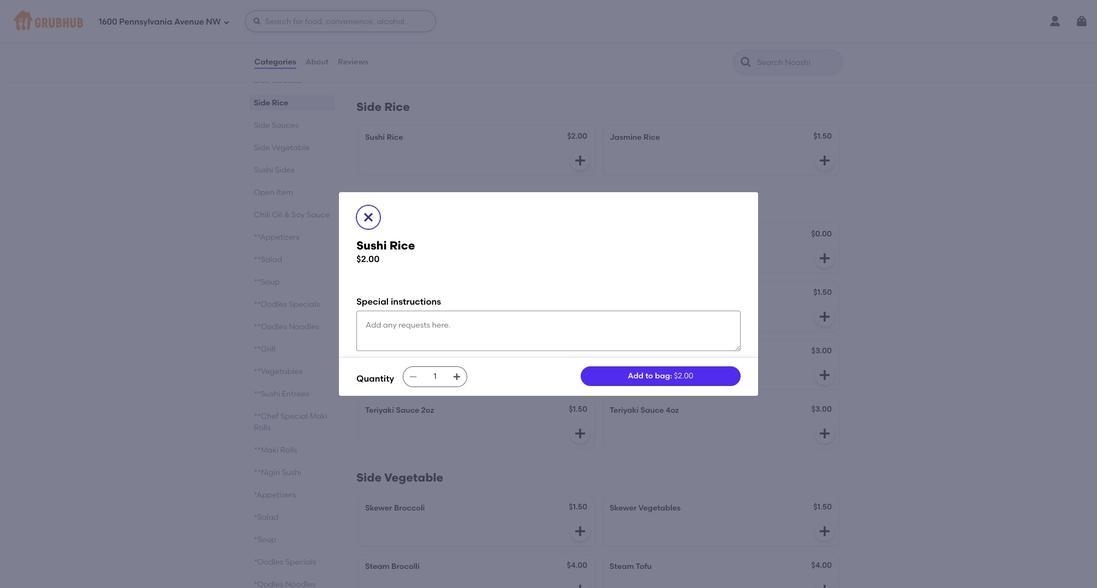 Task type: vqa. For each thing, say whether or not it's contained in the screenshot.
pasta on the top left
no



Task type: describe. For each thing, give the bounding box(es) containing it.
$0.00 button
[[604, 224, 839, 273]]

**grill tab
[[254, 344, 330, 355]]

*oodles
[[254, 558, 284, 567]]

pennsylvania
[[119, 17, 172, 27]]

$1.50 for jasmine rice
[[814, 132, 832, 141]]

side rice inside tab
[[254, 98, 289, 108]]

chili for hot chili oil 16oz
[[381, 348, 398, 357]]

broccoli
[[394, 504, 425, 513]]

ramen
[[610, 35, 637, 44]]

eel
[[365, 289, 377, 298]]

sushi rice $2.00
[[357, 239, 415, 264]]

jasmine
[[610, 133, 642, 142]]

**maki rolls tab
[[254, 445, 330, 456]]

1600 pennsylvania avenue nw
[[99, 17, 221, 27]]

steam tofu
[[610, 562, 652, 571]]

teriyaki sauce 4oz
[[610, 406, 679, 415]]

categories button
[[254, 43, 297, 82]]

**oodles noodles
[[254, 322, 319, 332]]

0 vertical spatial 4oz
[[657, 348, 670, 357]]

**salad
[[254, 255, 282, 264]]

sides
[[275, 165, 295, 175]]

1 vertical spatial vegetable
[[385, 471, 444, 485]]

1 horizontal spatial side sauces
[[357, 198, 426, 212]]

noodles for **oodles noodles
[[289, 322, 319, 332]]

sauce for teriyaki sauce 4oz
[[641, 406, 664, 415]]

$4.50
[[812, 34, 832, 43]]

bag:
[[655, 371, 673, 381]]

side sauces tab
[[254, 120, 330, 131]]

soy sauce button
[[359, 224, 595, 273]]

2 horizontal spatial $2.00
[[674, 371, 694, 381]]

side vegetable inside tab
[[254, 143, 310, 152]]

noodle
[[384, 35, 411, 44]]

$1.50 for teriyaki sauce 2oz
[[569, 405, 588, 414]]

avenue
[[174, 17, 204, 27]]

noodles for side noodles
[[272, 76, 302, 85]]

**soup
[[254, 277, 280, 287]]

hot for hot chili oil 4oz
[[610, 348, 624, 357]]

quantity
[[357, 373, 394, 384]]

categories
[[255, 57, 296, 67]]

$3.00 for $10.00
[[812, 346, 832, 356]]

sushi rice
[[365, 133, 403, 142]]

side inside side rice tab
[[254, 98, 270, 108]]

**oodles for **oodles specials
[[254, 300, 287, 309]]

tofu
[[636, 562, 652, 571]]

*appetizers
[[254, 490, 296, 500]]

jasmine rice
[[610, 133, 661, 142]]

*oodles specials tab
[[254, 557, 330, 568]]

**vegetables tab
[[254, 366, 330, 377]]

1 vertical spatial side vegetable
[[357, 471, 444, 485]]

$1.50 for skewer broccoli
[[569, 503, 588, 512]]

side inside side vegetable tab
[[254, 143, 270, 152]]

side sauces inside tab
[[254, 121, 299, 130]]

&
[[284, 210, 290, 220]]

skewer for skewer broccoli
[[365, 504, 392, 513]]

**soup tab
[[254, 276, 330, 288]]

chili inside tab
[[254, 210, 270, 220]]

entrees
[[282, 389, 310, 399]]

eel sauce
[[365, 289, 402, 298]]

side up skewer broccoli
[[357, 471, 382, 485]]

**appetizers tab
[[254, 232, 330, 243]]

item
[[277, 188, 293, 197]]

1 vertical spatial rolls
[[280, 446, 297, 455]]

*salad
[[254, 513, 279, 522]]

eel sauce button
[[359, 282, 595, 331]]

side noodles tab
[[254, 75, 330, 86]]

about button
[[305, 43, 329, 82]]

sushi sides tab
[[254, 164, 330, 176]]

$1.50 inside button
[[814, 288, 832, 297]]

sauces inside tab
[[272, 121, 299, 130]]

side noodles
[[254, 76, 302, 85]]

sauce for teriyaki sauce 2oz
[[396, 406, 420, 415]]

brocolli
[[392, 562, 420, 571]]

special inside "**chef special maki rolls"
[[281, 412, 308, 421]]

soy inside button
[[365, 231, 379, 240]]

side rice tab
[[254, 97, 330, 109]]

open item
[[254, 188, 293, 197]]

soy sauce
[[365, 231, 404, 240]]

$10.00
[[564, 346, 588, 356]]

**maki rolls
[[254, 446, 297, 455]]

to
[[646, 371, 654, 381]]

skewer broccoli
[[365, 504, 425, 513]]

steam for steam brocolli
[[365, 562, 390, 571]]

**chef
[[254, 412, 279, 421]]

2oz
[[422, 406, 434, 415]]

*oodles specials
[[254, 558, 317, 567]]

**oodles specials tab
[[254, 299, 330, 310]]



Task type: locate. For each thing, give the bounding box(es) containing it.
oil inside tab
[[272, 210, 282, 220]]

chili for hot chili oil 4oz
[[625, 348, 642, 357]]

sauces down side rice tab on the top left of page
[[272, 121, 299, 130]]

1 horizontal spatial side vegetable
[[357, 471, 444, 485]]

1 vertical spatial soy
[[365, 231, 379, 240]]

sushi inside 'tab'
[[254, 165, 273, 175]]

side sauces up soy sauce
[[357, 198, 426, 212]]

sushi
[[365, 133, 385, 142], [254, 165, 273, 175], [357, 239, 387, 252], [282, 468, 301, 477]]

skewer left broccoli
[[365, 504, 392, 513]]

search icon image
[[740, 56, 753, 69]]

specials for *oodles specials
[[285, 558, 317, 567]]

about
[[306, 57, 329, 67]]

1 vertical spatial noodles
[[272, 76, 302, 85]]

reviews button
[[338, 43, 369, 82]]

2 skewer from the left
[[610, 504, 637, 513]]

rolls
[[254, 423, 271, 433], [280, 446, 297, 455]]

$4.00 for steam brocolli
[[567, 561, 588, 570]]

svg image
[[1076, 15, 1089, 28], [223, 19, 230, 25], [819, 154, 832, 167], [819, 252, 832, 265], [819, 310, 832, 324], [574, 369, 587, 382], [819, 427, 832, 440], [574, 583, 587, 588]]

sauce inside "chili oil & soy sauce" tab
[[307, 210, 330, 220]]

sauce
[[307, 210, 330, 220], [381, 231, 404, 240], [378, 289, 402, 298], [396, 406, 420, 415], [641, 406, 664, 415]]

$2.00 inside sushi rice $2.00
[[357, 254, 380, 264]]

sauces up soy sauce
[[385, 198, 426, 212]]

0 vertical spatial specials
[[289, 300, 320, 309]]

**maki
[[254, 446, 279, 455]]

special left instructions
[[357, 297, 389, 307]]

sushi sides
[[254, 165, 295, 175]]

1 horizontal spatial oil
[[400, 348, 410, 357]]

steam brocolli
[[365, 562, 420, 571]]

**appetizers
[[254, 233, 300, 242]]

special
[[357, 297, 389, 307], [281, 412, 308, 421]]

0 horizontal spatial $2.00
[[357, 254, 380, 264]]

1 **oodles from the top
[[254, 300, 287, 309]]

open item tab
[[254, 187, 330, 198]]

maki
[[310, 412, 328, 421]]

$1.50
[[814, 132, 832, 141], [814, 288, 832, 297], [569, 405, 588, 414], [569, 503, 588, 512], [814, 503, 832, 512]]

teriyaki down quantity
[[365, 406, 394, 415]]

vegetable up broccoli
[[385, 471, 444, 485]]

1 horizontal spatial $2.00
[[568, 132, 588, 141]]

svg image
[[253, 17, 261, 26], [574, 154, 587, 167], [362, 211, 375, 224], [574, 310, 587, 324], [819, 369, 832, 382], [409, 373, 418, 381], [453, 373, 462, 381], [574, 427, 587, 440], [574, 525, 587, 538], [819, 525, 832, 538], [819, 583, 832, 588]]

side inside side sauces tab
[[254, 121, 270, 130]]

0 horizontal spatial side vegetable
[[254, 143, 310, 152]]

steam for steam tofu
[[610, 562, 635, 571]]

side vegetable up sides
[[254, 143, 310, 152]]

$3.00 for $1.50
[[812, 405, 832, 414]]

oil left &
[[272, 210, 282, 220]]

*soup tab
[[254, 534, 330, 546]]

sushi for sushi rice $2.00
[[357, 239, 387, 252]]

side up soy sauce
[[357, 198, 382, 212]]

0 horizontal spatial rolls
[[254, 423, 271, 433]]

sauces
[[272, 121, 299, 130], [385, 198, 426, 212]]

**salad tab
[[254, 254, 330, 265]]

sushi for sushi sides
[[254, 165, 273, 175]]

noodles right ramen
[[639, 35, 670, 44]]

$1.50 for skewer vegetables
[[814, 503, 832, 512]]

2 $3.00 from the top
[[812, 405, 832, 414]]

4oz
[[657, 348, 670, 357], [666, 406, 679, 415]]

0 vertical spatial vegetable
[[272, 143, 310, 152]]

*appetizers tab
[[254, 489, 330, 501]]

2 vertical spatial noodles
[[289, 322, 319, 332]]

1 vertical spatial 4oz
[[666, 406, 679, 415]]

1 steam from the left
[[365, 562, 390, 571]]

1 horizontal spatial soy
[[365, 231, 379, 240]]

nw
[[206, 17, 221, 27]]

0 vertical spatial rolls
[[254, 423, 271, 433]]

side rice down side noodles
[[254, 98, 289, 108]]

special down the entrees at the bottom left
[[281, 412, 308, 421]]

2 steam from the left
[[610, 562, 635, 571]]

0 vertical spatial side vegetable
[[254, 143, 310, 152]]

hot
[[365, 348, 379, 357], [610, 348, 624, 357]]

oil
[[272, 210, 282, 220], [400, 348, 410, 357], [644, 348, 655, 357]]

0 horizontal spatial oil
[[272, 210, 282, 220]]

side sauces down side rice tab on the top left of page
[[254, 121, 299, 130]]

vegetable up sushi sides 'tab'
[[272, 143, 310, 152]]

1 horizontal spatial rolls
[[280, 446, 297, 455]]

$0.00
[[812, 230, 832, 239]]

side inside "side noodles" tab
[[254, 76, 270, 85]]

hot chili oil 16oz
[[365, 348, 428, 357]]

$1.50 button
[[604, 282, 839, 331]]

steam
[[365, 562, 390, 571], [610, 562, 635, 571]]

0 horizontal spatial steam
[[365, 562, 390, 571]]

rice inside tab
[[272, 98, 289, 108]]

oil for hot chili oil 4oz
[[644, 348, 655, 357]]

steam left 'tofu'
[[610, 562, 635, 571]]

teriyaki
[[365, 406, 394, 415], [610, 406, 639, 415]]

skewer
[[365, 504, 392, 513], [610, 504, 637, 513]]

1 horizontal spatial side rice
[[357, 100, 410, 114]]

hot right $10.00
[[610, 348, 624, 357]]

0 horizontal spatial side sauces
[[254, 121, 299, 130]]

1 horizontal spatial special
[[357, 297, 389, 307]]

sushi for sushi rice
[[365, 133, 385, 142]]

0 vertical spatial soy
[[292, 210, 305, 220]]

reviews
[[338, 57, 369, 67]]

oil left 16oz
[[400, 348, 410, 357]]

add to bag: $2.00
[[628, 371, 694, 381]]

side down side noodles
[[254, 98, 270, 108]]

2 horizontal spatial chili
[[625, 348, 642, 357]]

0 horizontal spatial side rice
[[254, 98, 289, 108]]

teriyaki sauce 2oz
[[365, 406, 434, 415]]

1 vertical spatial sauces
[[385, 198, 426, 212]]

instructions
[[391, 297, 441, 307]]

**oodles
[[254, 300, 287, 309], [254, 322, 287, 332]]

skewer for skewer vegetables
[[610, 504, 637, 513]]

specials
[[289, 300, 320, 309], [285, 558, 317, 567]]

vegetable inside side vegetable tab
[[272, 143, 310, 152]]

1 horizontal spatial steam
[[610, 562, 635, 571]]

1 vertical spatial side sauces
[[357, 198, 426, 212]]

**nigiri sushi
[[254, 468, 301, 477]]

soy
[[292, 210, 305, 220], [365, 231, 379, 240]]

0 horizontal spatial skewer
[[365, 504, 392, 513]]

**sushi entrees tab
[[254, 388, 330, 400]]

1 horizontal spatial teriyaki
[[610, 406, 639, 415]]

Search Nooshi search field
[[756, 57, 840, 68]]

$2.00 left jasmine
[[568, 132, 588, 141]]

0 horizontal spatial sauces
[[272, 121, 299, 130]]

**nigiri sushi tab
[[254, 467, 330, 478]]

1 horizontal spatial chili
[[381, 348, 398, 357]]

sauce for eel sauce
[[378, 289, 402, 298]]

**oodles up **grill
[[254, 322, 287, 332]]

noodles down categories
[[272, 76, 302, 85]]

0 horizontal spatial chili
[[254, 210, 270, 220]]

chili oil & soy sauce tab
[[254, 209, 330, 221]]

side rice up sushi rice
[[357, 100, 410, 114]]

ramen noodles
[[610, 35, 670, 44]]

1 horizontal spatial sauces
[[385, 198, 426, 212]]

rice noodle
[[365, 35, 411, 44]]

**sushi
[[254, 389, 280, 399]]

main navigation navigation
[[0, 0, 1098, 43]]

0 horizontal spatial special
[[281, 412, 308, 421]]

4oz down bag:
[[666, 406, 679, 415]]

**oodles down **soup
[[254, 300, 287, 309]]

1 hot from the left
[[365, 348, 379, 357]]

0 vertical spatial **oodles
[[254, 300, 287, 309]]

$2.00 down soy sauce
[[357, 254, 380, 264]]

oil up to
[[644, 348, 655, 357]]

side sauces
[[254, 121, 299, 130], [357, 198, 426, 212]]

0 vertical spatial noodles
[[639, 35, 670, 44]]

0 vertical spatial sauces
[[272, 121, 299, 130]]

1 horizontal spatial hot
[[610, 348, 624, 357]]

**oodles inside **oodles noodles tab
[[254, 322, 287, 332]]

Special instructions text field
[[357, 311, 741, 351]]

**grill
[[254, 345, 276, 354]]

side vegetable tab
[[254, 142, 330, 153]]

**vegetables
[[254, 367, 303, 376]]

vegetables
[[639, 504, 681, 513]]

soy inside tab
[[292, 210, 305, 220]]

$4.00 for steam tofu
[[812, 561, 832, 570]]

noodles for ramen noodles
[[639, 35, 670, 44]]

hot up quantity
[[365, 348, 379, 357]]

rolls inside "**chef special maki rolls"
[[254, 423, 271, 433]]

$2.00 right bag:
[[674, 371, 694, 381]]

vegetable
[[272, 143, 310, 152], [385, 471, 444, 485]]

0 vertical spatial special
[[357, 297, 389, 307]]

hot chili oil 4oz
[[610, 348, 670, 357]]

2 horizontal spatial oil
[[644, 348, 655, 357]]

2 teriyaki from the left
[[610, 406, 639, 415]]

tab
[[254, 579, 330, 588]]

2 **oodles from the top
[[254, 322, 287, 332]]

side down categories
[[254, 76, 270, 85]]

side up sushi sides
[[254, 143, 270, 152]]

16oz
[[412, 348, 428, 357]]

specials down *soup tab
[[285, 558, 317, 567]]

**oodles inside **oodles specials tab
[[254, 300, 287, 309]]

chili oil & soy sauce
[[254, 210, 330, 220]]

$4.00
[[567, 34, 588, 43], [567, 561, 588, 570], [812, 561, 832, 570]]

**oodles noodles tab
[[254, 321, 330, 333]]

0 vertical spatial $3.00
[[812, 346, 832, 356]]

sauce inside eel sauce 'button'
[[378, 289, 402, 298]]

0 horizontal spatial vegetable
[[272, 143, 310, 152]]

oil for hot chili oil 16oz
[[400, 348, 410, 357]]

teriyaki for teriyaki sauce 2oz
[[365, 406, 394, 415]]

side down side rice tab on the top left of page
[[254, 121, 270, 130]]

chili up quantity
[[381, 348, 398, 357]]

$3.00
[[812, 346, 832, 356], [812, 405, 832, 414]]

specials up **oodles noodles tab
[[289, 300, 320, 309]]

sushi inside sushi rice $2.00
[[357, 239, 387, 252]]

**sushi entrees
[[254, 389, 310, 399]]

side
[[254, 76, 270, 85], [254, 98, 270, 108], [357, 100, 382, 114], [254, 121, 270, 130], [254, 143, 270, 152], [357, 198, 382, 212], [357, 471, 382, 485]]

1600
[[99, 17, 117, 27]]

2 hot from the left
[[610, 348, 624, 357]]

specials for **oodles specials
[[289, 300, 320, 309]]

1 vertical spatial $2.00
[[357, 254, 380, 264]]

teriyaki down add
[[610, 406, 639, 415]]

side vegetable up skewer broccoli
[[357, 471, 444, 485]]

1 vertical spatial **oodles
[[254, 322, 287, 332]]

open
[[254, 188, 275, 197]]

0 horizontal spatial soy
[[292, 210, 305, 220]]

rolls right **maki
[[280, 446, 297, 455]]

rolls down **chef
[[254, 423, 271, 433]]

1 skewer from the left
[[365, 504, 392, 513]]

2 vertical spatial $2.00
[[674, 371, 694, 381]]

sushi inside tab
[[282, 468, 301, 477]]

side rice
[[254, 98, 289, 108], [357, 100, 410, 114]]

**chef special maki rolls
[[254, 412, 328, 433]]

1 $3.00 from the top
[[812, 346, 832, 356]]

teriyaki for teriyaki sauce 4oz
[[610, 406, 639, 415]]

1 teriyaki from the left
[[365, 406, 394, 415]]

noodles up **grill tab
[[289, 322, 319, 332]]

1 horizontal spatial skewer
[[610, 504, 637, 513]]

**oodles specials
[[254, 300, 320, 309]]

0 horizontal spatial hot
[[365, 348, 379, 357]]

skewer left vegetables on the right bottom of the page
[[610, 504, 637, 513]]

rice inside sushi rice $2.00
[[390, 239, 415, 252]]

add
[[628, 371, 644, 381]]

rice
[[365, 35, 382, 44], [272, 98, 289, 108], [385, 100, 410, 114], [387, 133, 403, 142], [644, 133, 661, 142], [390, 239, 415, 252]]

sauce inside "soy sauce" button
[[381, 231, 404, 240]]

0 horizontal spatial teriyaki
[[365, 406, 394, 415]]

chili
[[254, 210, 270, 220], [381, 348, 398, 357], [625, 348, 642, 357]]

*salad tab
[[254, 512, 330, 523]]

4oz up bag:
[[657, 348, 670, 357]]

sauce for soy sauce
[[381, 231, 404, 240]]

$2.00
[[568, 132, 588, 141], [357, 254, 380, 264], [674, 371, 694, 381]]

**nigiri
[[254, 468, 280, 477]]

steam left brocolli
[[365, 562, 390, 571]]

0 vertical spatial side sauces
[[254, 121, 299, 130]]

1 vertical spatial specials
[[285, 558, 317, 567]]

1 vertical spatial $3.00
[[812, 405, 832, 414]]

*soup
[[254, 535, 276, 545]]

noodles
[[639, 35, 670, 44], [272, 76, 302, 85], [289, 322, 319, 332]]

chili down open
[[254, 210, 270, 220]]

side up sushi rice
[[357, 100, 382, 114]]

1 horizontal spatial vegetable
[[385, 471, 444, 485]]

1 vertical spatial special
[[281, 412, 308, 421]]

$4.00 for rice noodle
[[567, 34, 588, 43]]

special instructions
[[357, 297, 441, 307]]

side vegetable
[[254, 143, 310, 152], [357, 471, 444, 485]]

0 vertical spatial $2.00
[[568, 132, 588, 141]]

**oodles for **oodles noodles
[[254, 322, 287, 332]]

hot for hot chili oil 16oz
[[365, 348, 379, 357]]

Input item quantity number field
[[423, 367, 447, 387]]

svg image inside main navigation navigation
[[253, 17, 261, 26]]

chili up add
[[625, 348, 642, 357]]

skewer vegetables
[[610, 504, 681, 513]]

**chef special maki rolls tab
[[254, 411, 330, 434]]



